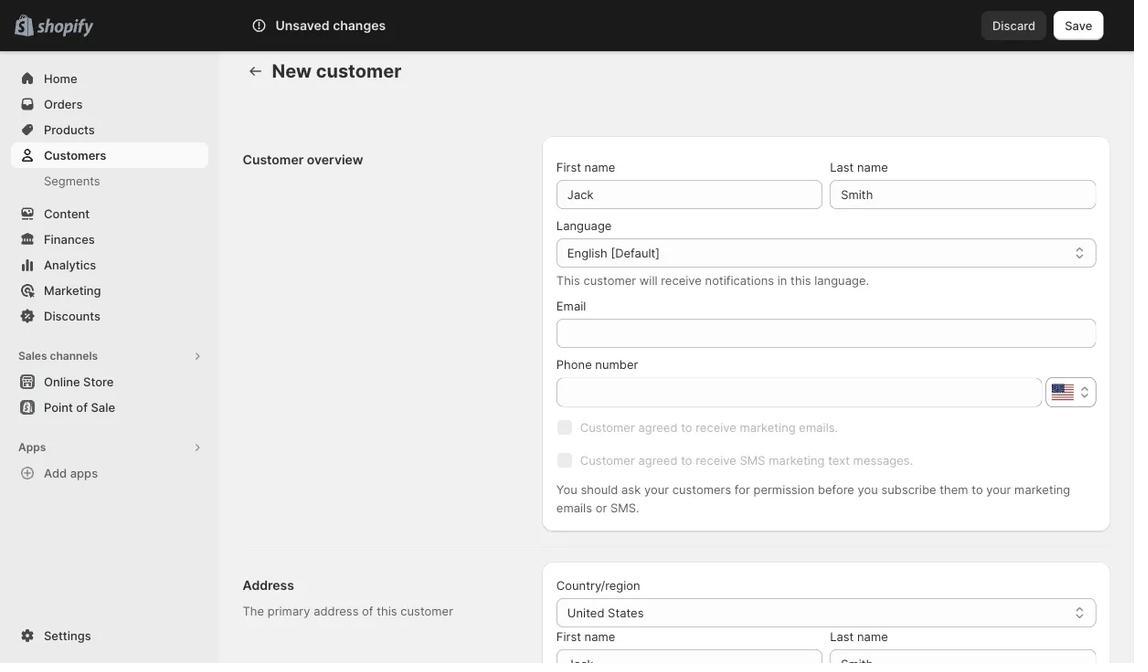 Task type: locate. For each thing, give the bounding box(es) containing it.
name
[[585, 160, 615, 175], [857, 160, 888, 175], [585, 630, 615, 644], [857, 630, 888, 644]]

1 last from the top
[[830, 160, 854, 175]]

2 last from the top
[[830, 630, 854, 644]]

sale
[[91, 400, 115, 414]]

0 vertical spatial first name
[[556, 160, 615, 175]]

customer
[[316, 60, 402, 83], [583, 274, 636, 288], [401, 605, 453, 619]]

marketing
[[740, 421, 796, 435], [769, 454, 825, 468], [1015, 483, 1071, 497]]

receive up customers
[[696, 454, 737, 468]]

add apps
[[44, 466, 98, 480]]

discounts link
[[11, 303, 208, 329]]

agreed for customer agreed to receive marketing emails.
[[638, 421, 678, 435]]

your
[[644, 483, 669, 497], [986, 483, 1011, 497]]

1 vertical spatial to
[[681, 454, 692, 468]]

first name down the 'united'
[[556, 630, 615, 644]]

of right address
[[362, 605, 373, 619]]

for
[[735, 483, 750, 497]]

first name for first name text field
[[556, 160, 615, 175]]

changes
[[333, 18, 386, 33]]

1 vertical spatial agreed
[[638, 454, 678, 468]]

2 agreed from the top
[[638, 454, 678, 468]]

marketing right them
[[1015, 483, 1071, 497]]

customer for customer agreed to receive sms marketing text messages.
[[580, 454, 635, 468]]

Phone number text field
[[556, 378, 1042, 408]]

customer for this
[[583, 274, 636, 288]]

last for last name text box
[[830, 160, 854, 175]]

online store button
[[0, 369, 219, 395]]

apps
[[70, 466, 98, 480]]

phone number
[[556, 358, 638, 372]]

first down the 'united'
[[556, 630, 581, 644]]

this customer will receive notifications in this language.
[[556, 274, 869, 288]]

Email email field
[[556, 319, 1096, 349]]

2 vertical spatial customer
[[580, 454, 635, 468]]

point of sale button
[[0, 395, 219, 420]]

0 vertical spatial customer
[[243, 153, 304, 168]]

1 horizontal spatial of
[[362, 605, 373, 619]]

save
[[1065, 18, 1093, 32]]

1 vertical spatial last name
[[830, 630, 888, 644]]

1 vertical spatial last
[[830, 630, 854, 644]]

in
[[778, 274, 787, 288]]

receive
[[661, 274, 702, 288], [696, 421, 737, 435], [696, 454, 737, 468]]

home
[[44, 71, 77, 85]]

this
[[791, 274, 811, 288], [377, 605, 397, 619]]

sales channels
[[18, 350, 98, 363]]

primary
[[268, 605, 310, 619]]

2 first name from the top
[[556, 630, 615, 644]]

receive right will
[[661, 274, 702, 288]]

0 vertical spatial to
[[681, 421, 692, 435]]

sales channels button
[[11, 344, 208, 369]]

first up language
[[556, 160, 581, 175]]

marketing up permission
[[769, 454, 825, 468]]

1 vertical spatial first name
[[556, 630, 615, 644]]

customers
[[44, 148, 106, 162]]

0 horizontal spatial of
[[76, 400, 88, 414]]

you
[[858, 483, 878, 497]]

0 vertical spatial receive
[[661, 274, 702, 288]]

customers
[[672, 483, 731, 497]]

united states
[[567, 606, 644, 621]]

should
[[581, 483, 618, 497]]

point of sale link
[[11, 395, 208, 420]]

0 vertical spatial customer
[[316, 60, 402, 83]]

customer down "changes"
[[316, 60, 402, 83]]

segments
[[44, 174, 100, 188]]

this right in
[[791, 274, 811, 288]]

this right address
[[377, 605, 397, 619]]

0 vertical spatial of
[[76, 400, 88, 414]]

2 vertical spatial customer
[[401, 605, 453, 619]]

point of sale
[[44, 400, 115, 414]]

your right them
[[986, 483, 1011, 497]]

first name
[[556, 160, 615, 175], [556, 630, 615, 644]]

customer
[[243, 153, 304, 168], [580, 421, 635, 435], [580, 454, 635, 468]]

customer for customer overview
[[243, 153, 304, 168]]

new customer
[[272, 60, 402, 83]]

1 vertical spatial first
[[556, 630, 581, 644]]

name for last name text field
[[857, 630, 888, 644]]

channels
[[50, 350, 98, 363]]

customer right address
[[401, 605, 453, 619]]

customer overview
[[243, 153, 363, 168]]

1 first name from the top
[[556, 160, 615, 175]]

last
[[830, 160, 854, 175], [830, 630, 854, 644]]

2 vertical spatial marketing
[[1015, 483, 1071, 497]]

you
[[556, 483, 577, 497]]

of left sale
[[76, 400, 88, 414]]

marketing up "sms"
[[740, 421, 796, 435]]

new
[[272, 60, 312, 83]]

1 first from the top
[[556, 160, 581, 175]]

first name up language
[[556, 160, 615, 175]]

0 vertical spatial agreed
[[638, 421, 678, 435]]

2 vertical spatial receive
[[696, 454, 737, 468]]

1 last name from the top
[[830, 160, 888, 175]]

0 horizontal spatial this
[[377, 605, 397, 619]]

your right the ask
[[644, 483, 669, 497]]

Last name text field
[[830, 181, 1096, 210]]

2 last name from the top
[[830, 630, 888, 644]]

2 first from the top
[[556, 630, 581, 644]]

1 vertical spatial customer
[[583, 274, 636, 288]]

country/region
[[556, 579, 640, 593]]

0 horizontal spatial your
[[644, 483, 669, 497]]

sales
[[18, 350, 47, 363]]

1 vertical spatial marketing
[[769, 454, 825, 468]]

name for last name text box
[[857, 160, 888, 175]]

them
[[940, 483, 968, 497]]

finances link
[[11, 227, 208, 252]]

1 horizontal spatial your
[[986, 483, 1011, 497]]

1 your from the left
[[644, 483, 669, 497]]

0 vertical spatial first
[[556, 160, 581, 175]]

1 vertical spatial customer
[[580, 421, 635, 435]]

customer down the "english [default]"
[[583, 274, 636, 288]]

1 vertical spatial this
[[377, 605, 397, 619]]

0 vertical spatial last
[[830, 160, 854, 175]]

first
[[556, 160, 581, 175], [556, 630, 581, 644]]

last name
[[830, 160, 888, 175], [830, 630, 888, 644]]

0 vertical spatial last name
[[830, 160, 888, 175]]

[default]
[[611, 246, 660, 260]]

to
[[681, 421, 692, 435], [681, 454, 692, 468], [972, 483, 983, 497]]

1 vertical spatial receive
[[696, 421, 737, 435]]

discard button
[[982, 11, 1047, 40]]

customers link
[[11, 143, 208, 168]]

online store link
[[11, 369, 208, 395]]

orders
[[44, 97, 83, 111]]

notifications
[[705, 274, 774, 288]]

analytics
[[44, 258, 96, 272]]

products
[[44, 122, 95, 137]]

2 vertical spatial to
[[972, 483, 983, 497]]

1 agreed from the top
[[638, 421, 678, 435]]

receive up 'customer agreed to receive sms marketing text messages.'
[[696, 421, 737, 435]]

last for last name text field
[[830, 630, 854, 644]]

customer agreed to receive sms marketing text messages.
[[580, 454, 913, 468]]

0 vertical spatial marketing
[[740, 421, 796, 435]]

apps
[[18, 441, 46, 454]]

1 vertical spatial of
[[362, 605, 373, 619]]

agreed for customer agreed to receive sms marketing text messages.
[[638, 454, 678, 468]]

emails.
[[799, 421, 838, 435]]

1 horizontal spatial this
[[791, 274, 811, 288]]



Task type: describe. For each thing, give the bounding box(es) containing it.
address
[[243, 579, 294, 594]]

add
[[44, 466, 67, 480]]

save button
[[1054, 11, 1104, 40]]

home link
[[11, 66, 208, 91]]

products link
[[11, 117, 208, 143]]

marketing inside you should ask your customers for permission before you subscribe them to your marketing emails or sms.
[[1015, 483, 1071, 497]]

united states (+1) image
[[1052, 385, 1074, 401]]

add apps button
[[11, 461, 208, 486]]

before
[[818, 483, 854, 497]]

states
[[608, 606, 644, 621]]

sms.
[[610, 501, 639, 515]]

to for marketing
[[681, 421, 692, 435]]

ask
[[622, 483, 641, 497]]

orders link
[[11, 91, 208, 117]]

customer for customer agreed to receive marketing emails.
[[580, 421, 635, 435]]

name for first name text box
[[585, 630, 615, 644]]

online store
[[44, 375, 114, 389]]

to for sms
[[681, 454, 692, 468]]

unsaved changes
[[276, 18, 386, 33]]

last name for last name text box
[[830, 160, 888, 175]]

marketing
[[44, 283, 101, 298]]

the primary address of this customer
[[243, 605, 453, 619]]

finances
[[44, 232, 95, 246]]

online
[[44, 375, 80, 389]]

language
[[556, 219, 612, 233]]

segments link
[[11, 168, 208, 194]]

sms
[[740, 454, 766, 468]]

english
[[567, 246, 608, 260]]

this
[[556, 274, 580, 288]]

permission
[[754, 483, 815, 497]]

first name for first name text box
[[556, 630, 615, 644]]

content
[[44, 207, 90, 221]]

apps button
[[11, 435, 208, 461]]

marketing link
[[11, 278, 208, 303]]

address
[[314, 605, 359, 619]]

you should ask your customers for permission before you subscribe them to your marketing emails or sms.
[[556, 483, 1071, 515]]

language.
[[815, 274, 869, 288]]

the
[[243, 605, 264, 619]]

point
[[44, 400, 73, 414]]

email
[[556, 299, 586, 313]]

number
[[595, 358, 638, 372]]

discounts
[[44, 309, 101, 323]]

will
[[640, 274, 658, 288]]

receive for notifications
[[661, 274, 702, 288]]

search button
[[302, 11, 832, 40]]

to inside you should ask your customers for permission before you subscribe them to your marketing emails or sms.
[[972, 483, 983, 497]]

first for first name text box
[[556, 630, 581, 644]]

subscribe
[[882, 483, 936, 497]]

unsaved
[[276, 18, 330, 33]]

2 your from the left
[[986, 483, 1011, 497]]

phone
[[556, 358, 592, 372]]

text
[[828, 454, 850, 468]]

settings link
[[11, 623, 208, 649]]

name for first name text field
[[585, 160, 615, 175]]

customer for new
[[316, 60, 402, 83]]

First name text field
[[556, 650, 823, 664]]

english [default]
[[567, 246, 660, 260]]

overview
[[307, 153, 363, 168]]

Last name text field
[[830, 650, 1096, 664]]

united
[[567, 606, 605, 621]]

analytics link
[[11, 252, 208, 278]]

shopify image
[[37, 19, 93, 37]]

settings
[[44, 629, 91, 643]]

emails
[[556, 501, 592, 515]]

last name for last name text field
[[830, 630, 888, 644]]

store
[[83, 375, 114, 389]]

receive for sms
[[696, 454, 737, 468]]

content link
[[11, 201, 208, 227]]

discard
[[993, 18, 1036, 32]]

of inside button
[[76, 400, 88, 414]]

first for first name text field
[[556, 160, 581, 175]]

messages.
[[853, 454, 913, 468]]

or
[[596, 501, 607, 515]]

receive for marketing
[[696, 421, 737, 435]]

First name text field
[[556, 181, 823, 210]]

customer agreed to receive marketing emails.
[[580, 421, 838, 435]]

0 vertical spatial this
[[791, 274, 811, 288]]

search
[[332, 18, 371, 32]]



Task type: vqa. For each thing, say whether or not it's contained in the screenshot.
the left plan
no



